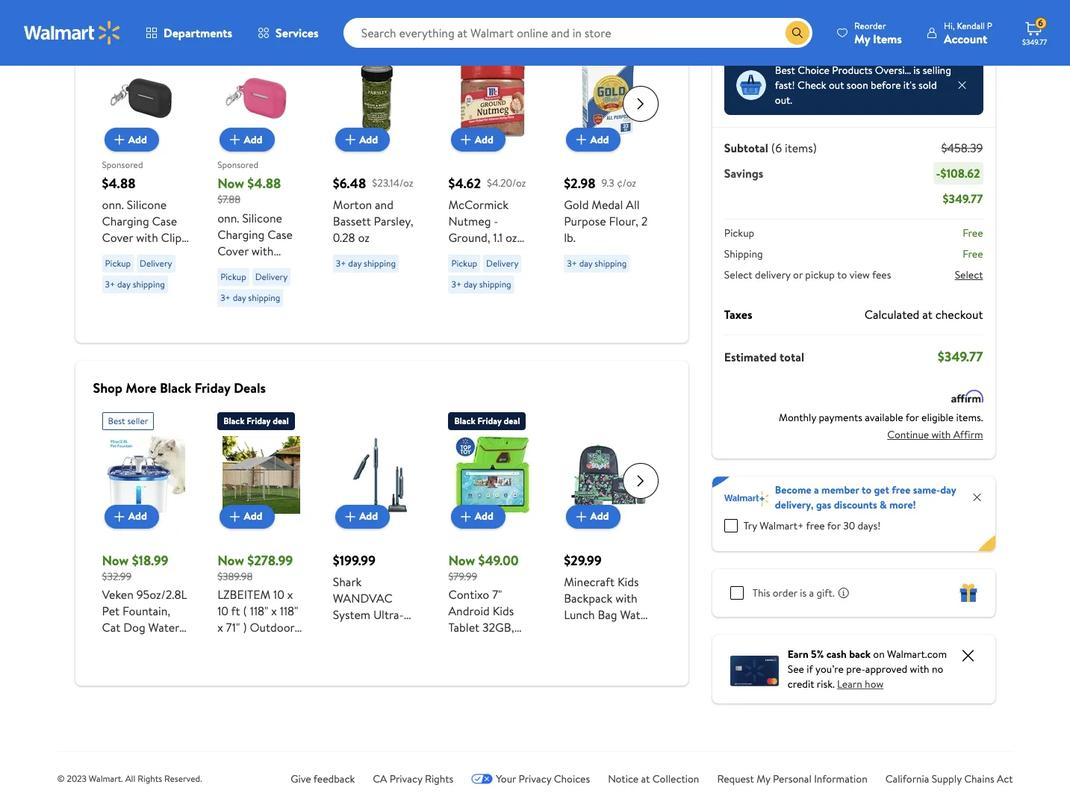 Task type: vqa. For each thing, say whether or not it's contained in the screenshot.
'up arrow' image at the right
no



Task type: describe. For each thing, give the bounding box(es) containing it.
$4.20/oz
[[487, 175, 526, 190]]

affirm
[[954, 427, 984, 442]]

vacuum
[[361, 672, 403, 689]]

pouch
[[564, 639, 597, 656]]

best for $4.20/oz
[[455, 37, 472, 50]]

dog left pen
[[252, 685, 274, 702]]

in-
[[392, 656, 405, 672]]

3+ for now
[[221, 291, 231, 304]]

1 vertical spatial order
[[773, 586, 798, 601]]

$4.62 $4.20/oz mccormick nutmeg - ground, 1.1 oz mixed spices & seasonings
[[449, 174, 526, 279]]

reorder
[[855, 19, 887, 32]]

best inside best choice products oversi... is selling fast! check out soon before it's sold out.
[[776, 63, 796, 78]]

for inside monthly payments available for eligible items. continue with affirm
[[906, 410, 920, 425]]

become
[[776, 483, 812, 498]]

sponsored for now
[[218, 158, 259, 171]]

free inside become a member to get free same-day delivery, gas discounts & more!
[[892, 483, 911, 498]]

add to cart image for now $278.99
[[226, 508, 244, 526]]

delivery for onn.
[[140, 257, 172, 270]]

©
[[57, 773, 65, 785]]

feedback
[[314, 772, 355, 787]]

shipping inside $2.98 group
[[595, 257, 627, 270]]

fountain,
[[123, 603, 171, 620]]

delivery for mccormick
[[487, 257, 519, 270]]

now for now $18.99
[[102, 551, 129, 570]]

oversi...
[[876, 63, 912, 78]]

with inside sponsored $4.88 onn. silicone charging case cover with clip for apple airpods pro (1st & 2ndgen) - textured black
[[136, 229, 158, 246]]

search icon image
[[792, 27, 804, 39]]

all inside '$2.98 9.3 ¢/oz gold medal all purpose flour, 2 lb.'
[[626, 197, 640, 213]]

50
[[494, 636, 508, 652]]

oz for $6.48
[[358, 229, 370, 246]]

seller inside now $18.99 group
[[127, 414, 148, 427]]

silicone inside sponsored $4.88 onn. silicone charging case cover with clip for apple airpods pro (1st & 2ndgen) - textured black
[[127, 197, 167, 213]]

give feedback
[[291, 772, 355, 787]]

black friday deal for $278.99
[[224, 414, 289, 427]]

cleaner,
[[333, 689, 376, 705]]

walmart plus image
[[725, 492, 770, 507]]

and inside the $29.99 minecraft kids backpack with lunch bag water bottle and pencil pouch 5 pc 16 inch black
[[599, 623, 618, 639]]

$4.88 inside sponsored now $4.88 $7.88 onn. silicone charging case cover with keychain clip for apple airpods pro (1st and 2nd generation) - hyper pink
[[248, 174, 281, 193]]

shipping for now
[[248, 291, 281, 304]]

cover inside sponsored now $4.88 $7.88 onn. silicone charging case cover with keychain clip for apple airpods pro (1st and 2nd generation) - hyper pink
[[218, 242, 249, 259]]

(
[[243, 603, 247, 620]]

¢/oz
[[617, 175, 637, 190]]

add to cart image for now $4.88
[[226, 131, 244, 149]]

shop more black friday deals
[[93, 379, 266, 397]]

is inside best choice products oversi... is selling fast! check out soon before it's sold out.
[[914, 63, 921, 78]]

check
[[798, 78, 827, 93]]

next slide for horizontalscrollerrecommendations list image for $4.62
[[623, 86, 659, 122]]

day inside become a member to get free same-day delivery, gas discounts & more!
[[941, 483, 957, 498]]

apple inside sponsored $4.88 onn. silicone charging case cover with clip for apple airpods pro (1st & 2ndgen) - textured black
[[120, 246, 150, 262]]

free for shipping
[[963, 247, 984, 262]]

9.3
[[602, 175, 615, 190]]

run
[[242, 735, 263, 751]]

0 horizontal spatial rights
[[138, 773, 162, 785]]

2 118" from the left
[[280, 603, 299, 620]]

day inside "now $4.88" group
[[233, 291, 246, 304]]

& inside become a member to get free same-day delivery, gas discounts & more!
[[880, 498, 887, 513]]

$199.99 shark wandvac system ultra- lightweight powerful cordless 3-in-1 stick vacuum cleaner, ws630
[[333, 551, 416, 705]]

add button inside $29.99 group
[[567, 505, 621, 529]]

add to cart image for $6.48
[[342, 131, 360, 149]]

request my personal information
[[718, 772, 868, 787]]

kids inside the now $49.00 $79.99 contixo 7" android kids tablet 32gb, includes 50 disney storybooks & stickers, kid- proof case, (2023 model) - green
[[493, 603, 514, 620]]

3+ day shipping for $4.88
[[105, 278, 165, 291]]

1 vertical spatial free
[[807, 519, 826, 534]]

supply
[[932, 772, 962, 787]]

shipping inside $6.48 group
[[364, 257, 396, 270]]

view
[[850, 268, 870, 282]]

ca privacy rights
[[373, 772, 454, 787]]

airpods inside sponsored now $4.88 $7.88 onn. silicone charging case cover with keychain clip for apple airpods pro (1st and 2nd generation) - hyper pink
[[251, 275, 291, 292]]

seller for $4.20/oz
[[474, 37, 495, 50]]

soon
[[847, 78, 869, 93]]

items
[[874, 30, 903, 47]]

deals
[[234, 379, 266, 397]]

day inside $4.88 group
[[117, 278, 131, 291]]

& inside sponsored $4.88 onn. silicone charging case cover with clip for apple airpods pro (1st & 2ndgen) - textured black
[[102, 279, 110, 295]]

3+ day shipping for now
[[221, 291, 281, 304]]

a inside become a member to get free same-day delivery, gas discounts & more!
[[815, 483, 820, 498]]

recommended
[[93, 1, 181, 20]]

monthly
[[779, 410, 817, 425]]

get
[[875, 483, 890, 498]]

0 horizontal spatial friday
[[195, 379, 231, 397]]

hyper
[[218, 325, 250, 341]]

add to cart image for $4.62
[[457, 131, 475, 149]]

6
[[1039, 17, 1044, 29]]

now $49.00 $79.99 contixo 7" android kids tablet 32gb, includes 50 disney storybooks & stickers, kid- proof case, (2023 model) - green
[[449, 551, 526, 751]]

71"
[[226, 620, 240, 636]]

bottle
[[564, 623, 597, 639]]

dismiss capital one banner image
[[960, 647, 978, 665]]

reserved.
[[164, 773, 202, 785]]

silicone inside sponsored now $4.88 $7.88 onn. silicone charging case cover with keychain clip for apple airpods pro (1st and 2nd generation) - hyper pink
[[242, 210, 282, 226]]

enclosure
[[218, 718, 268, 735]]

subtotal
[[725, 140, 769, 156]]

dispenser
[[102, 652, 153, 669]]

kendall
[[958, 19, 986, 32]]

learn
[[838, 677, 863, 692]]

walmart+
[[760, 519, 804, 534]]

on
[[874, 647, 885, 662]]

ground,
[[449, 229, 491, 246]]

deal for $49.00
[[504, 414, 520, 427]]

storybooks
[[449, 669, 507, 685]]

day inside $2.98 group
[[580, 257, 593, 270]]

learn more about gifting image
[[838, 587, 850, 599]]

$199.99
[[333, 551, 376, 570]]

seller for $4.88
[[127, 37, 148, 50]]

$2.98 9.3 ¢/oz gold medal all purpose flour, 2 lb.
[[564, 174, 648, 246]]

Try Walmart+ free for 30 days! checkbox
[[725, 519, 738, 533]]

with inside 'now $278.99 $389.98 lzbeitem 10 x 10 ft ( 118" x 118" x 71" ) outdoor dog kennel outside large heavy duty shade dog pen playpen pet dog enclosure crate dog run house with uv & waterproof cover'
[[218, 751, 240, 767]]

$79.99
[[449, 569, 478, 584]]

3+ inside $2.98 group
[[567, 257, 577, 270]]

- inside sponsored now $4.88 $7.88 onn. silicone charging case cover with keychain clip for apple airpods pro (1st and 2nd generation) - hyper pink
[[280, 308, 285, 325]]

privacy for ca
[[390, 772, 423, 787]]

departments button
[[133, 15, 245, 51]]

1 vertical spatial $349.77
[[944, 191, 984, 207]]

act
[[998, 772, 1014, 787]]

(1st inside sponsored $4.88 onn. silicone charging case cover with clip for apple airpods pro (1st & 2ndgen) - textured black
[[166, 262, 183, 279]]

add button inside $199.99 group
[[336, 505, 390, 529]]

shipping for $4.88
[[133, 278, 165, 291]]

california
[[886, 772, 930, 787]]

pet inside now $18.99 $32.99 veken 95oz/2.8l pet fountain, cat dog water fountain dispenser with smart pump,blue
[[102, 603, 120, 620]]

ft
[[231, 603, 240, 620]]

best choice products oversi... is selling fast! check out soon before it's sold out.
[[776, 63, 952, 108]]

become a member to get free same-day delivery, gas discounts & more!
[[776, 483, 957, 513]]

add for $6.48
[[360, 132, 378, 147]]

3+ inside $6.48 group
[[336, 257, 346, 270]]

backpack
[[564, 590, 613, 606]]

items.
[[957, 410, 984, 425]]

information
[[815, 772, 868, 787]]

with inside sponsored now $4.88 $7.88 onn. silicone charging case cover with keychain clip for apple airpods pro (1st and 2nd generation) - hyper pink
[[252, 242, 274, 259]]

0 horizontal spatial all
[[125, 773, 136, 785]]

Walmart Site-Wide search field
[[343, 18, 813, 48]]

close nudge image
[[957, 79, 969, 91]]

see
[[788, 662, 805, 677]]

nutmeg
[[449, 213, 491, 229]]

mccormick
[[449, 197, 509, 213]]

0 horizontal spatial 10
[[218, 603, 229, 620]]

add button inside $4.88 group
[[104, 128, 159, 152]]

with inside monthly payments available for eligible items. continue with affirm
[[932, 427, 952, 442]]

oz for $4.62
[[506, 229, 517, 246]]

- inside the now $49.00 $79.99 contixo 7" android kids tablet 32gb, includes 50 disney storybooks & stickers, kid- proof case, (2023 model) - green
[[521, 718, 526, 735]]

now $278.99 $389.98 lzbeitem 10 x 10 ft ( 118" x 118" x 71" ) outdoor dog kennel outside large heavy duty shade dog pen playpen pet dog enclosure crate dog run house with uv & waterproof cover
[[218, 551, 304, 800]]

$32.99
[[102, 569, 132, 584]]

now $18.99 group
[[102, 406, 191, 702]]

$6.48
[[333, 174, 366, 193]]

case,
[[481, 702, 509, 718]]

green
[[449, 735, 481, 751]]

add inside $4.88 group
[[128, 132, 147, 147]]

banner containing become a member to get free same-day delivery, gas discounts & more!
[[713, 477, 996, 551]]

& inside the now $49.00 $79.99 contixo 7" android kids tablet 32gb, includes 50 disney storybooks & stickers, kid- proof case, (2023 model) - green
[[510, 669, 518, 685]]

next slide for horizontalscrollerrecommendations list image for now $49.00
[[623, 463, 659, 499]]

case inside sponsored $4.88 onn. silicone charging case cover with clip for apple airpods pro (1st & 2ndgen) - textured black
[[152, 213, 177, 229]]

-$108.62
[[937, 165, 981, 182]]

airpods inside sponsored $4.88 onn. silicone charging case cover with clip for apple airpods pro (1st & 2ndgen) - textured black
[[102, 262, 142, 279]]

This order is a gift. checkbox
[[731, 587, 744, 600]]

for inside sponsored $4.88 onn. silicone charging case cover with clip for apple airpods pro (1st & 2ndgen) - textured black
[[102, 246, 117, 262]]

add inside $29.99 group
[[591, 509, 609, 524]]

day inside $6.48 group
[[348, 257, 362, 270]]

learn how link
[[838, 677, 884, 692]]

now for now $49.00
[[449, 551, 475, 570]]

tablet
[[449, 620, 480, 636]]

black friday deal for $49.00
[[455, 414, 520, 427]]

pickup for $4.62
[[452, 257, 478, 270]]

kids inside the $29.99 minecraft kids backpack with lunch bag water bottle and pencil pouch 5 pc 16 inch black
[[618, 574, 639, 590]]

16
[[624, 639, 635, 656]]

discounts
[[834, 498, 878, 513]]

1.1
[[494, 229, 503, 246]]

dog left )
[[218, 636, 240, 652]]

lunch
[[564, 606, 595, 623]]

pickup for savings
[[725, 226, 755, 241]]

best seller for $4.20/oz
[[455, 37, 495, 50]]

onn. inside sponsored $4.88 onn. silicone charging case cover with clip for apple airpods pro (1st & 2ndgen) - textured black
[[102, 197, 124, 213]]

at for notice
[[642, 772, 650, 787]]

1 horizontal spatial 10
[[274, 587, 285, 603]]

days!
[[858, 519, 881, 534]]

0 horizontal spatial x
[[218, 620, 223, 636]]

30
[[844, 519, 856, 534]]

this order is a gift.
[[753, 586, 835, 601]]

water inside now $18.99 $32.99 veken 95oz/2.8l pet fountain, cat dog water fountain dispenser with smart pump,blue
[[148, 620, 179, 636]]

add button for now $49.00
[[451, 505, 506, 529]]

morton
[[333, 197, 372, 213]]

now inside sponsored now $4.88 $7.88 onn. silicone charging case cover with keychain clip for apple airpods pro (1st and 2nd generation) - hyper pink
[[218, 174, 244, 193]]

lightweight
[[333, 623, 394, 639]]

$29.99
[[564, 551, 602, 570]]

2 horizontal spatial x
[[288, 587, 293, 603]]

5%
[[812, 647, 825, 662]]

add for now $18.99
[[128, 509, 147, 524]]

outside
[[218, 652, 259, 669]]

$18.99
[[132, 551, 169, 570]]

0 vertical spatial order
[[242, 1, 274, 20]]

and inside '$6.48 $23.14/oz morton and bassett parsley, 0.28 oz'
[[375, 197, 394, 213]]

with inside the $29.99 minecraft kids backpack with lunch bag water bottle and pencil pouch 5 pc 16 inch black
[[616, 590, 638, 606]]

pro inside sponsored now $4.88 $7.88 onn. silicone charging case cover with keychain clip for apple airpods pro (1st and 2nd generation) - hyper pink
[[218, 292, 236, 308]]

no
[[933, 662, 944, 677]]

add for now $49.00
[[475, 509, 494, 524]]

if
[[807, 662, 814, 677]]

pickup inside $4.88 group
[[105, 257, 131, 270]]

friday for now $49.00
[[478, 414, 502, 427]]

close walmart plus section image
[[972, 492, 984, 504]]

day inside $4.62 'group'
[[464, 278, 477, 291]]



Task type: locate. For each thing, give the bounding box(es) containing it.
checkout
[[806, 20, 856, 36]]

my inside reorder my items
[[855, 30, 871, 47]]

2 horizontal spatial and
[[599, 623, 618, 639]]

95oz/2.8l
[[136, 587, 187, 603]]

add to cart image for sponsored
[[110, 131, 128, 149]]

now $49.00 group
[[449, 406, 537, 751]]

pro up hyper
[[218, 292, 236, 308]]

privacy right 'your'
[[519, 772, 552, 787]]

free down gas
[[807, 519, 826, 534]]

best seller for now
[[224, 37, 264, 50]]

3+ up textured
[[105, 278, 115, 291]]

cover up 2ndgen)
[[102, 229, 133, 246]]

1 horizontal spatial is
[[914, 63, 921, 78]]

1 horizontal spatial apple
[[218, 275, 248, 292]]

2 black friday deal from the left
[[455, 414, 520, 427]]

1 vertical spatial a
[[810, 586, 815, 601]]

add button inside now $18.99 group
[[104, 505, 159, 529]]

sponsored
[[102, 158, 143, 171], [218, 158, 259, 171]]

cover down uv
[[218, 784, 249, 800]]

& right uv
[[262, 751, 270, 767]]

1 sponsored from the left
[[102, 158, 143, 171]]

3+ for $4.88
[[105, 278, 115, 291]]

5
[[599, 639, 606, 656]]

0 horizontal spatial select
[[725, 268, 753, 282]]

1 free from the top
[[963, 226, 984, 241]]

calculated
[[865, 306, 920, 323]]

select up checkout
[[956, 268, 984, 282]]

best inside now $18.99 group
[[108, 414, 125, 427]]

for left 30
[[828, 519, 841, 534]]

add button for now $18.99
[[104, 505, 159, 529]]

deal for $278.99
[[273, 414, 289, 427]]

add for now $278.99
[[244, 509, 263, 524]]

minecraft
[[564, 574, 615, 590]]

black inside sponsored $4.88 onn. silicone charging case cover with clip for apple airpods pro (1st & 2ndgen) - textured black
[[150, 295, 178, 312]]

1 vertical spatial free
[[963, 247, 984, 262]]

pet inside 'now $278.99 $389.98 lzbeitem 10 x 10 ft ( 118" x 118" x 71" ) outdoor dog kennel outside large heavy duty shade dog pen playpen pet dog enclosure crate dog run house with uv & waterproof cover'
[[261, 702, 279, 718]]

shipping inside $4.62 'group'
[[480, 278, 512, 291]]

with inside now $18.99 $32.99 veken 95oz/2.8l pet fountain, cat dog water fountain dispenser with smart pump,blue
[[156, 652, 178, 669]]

ws630
[[379, 689, 416, 705]]

1 vertical spatial my
[[757, 772, 771, 787]]

pet
[[102, 603, 120, 620], [261, 702, 279, 718]]

choices
[[554, 772, 590, 787]]

case left the 0.28 at the top left
[[268, 226, 293, 242]]

add to cart image
[[226, 131, 244, 149], [342, 131, 360, 149], [457, 131, 475, 149], [110, 508, 128, 526], [226, 508, 244, 526], [342, 508, 360, 526], [457, 508, 475, 526]]

0 vertical spatial pet
[[102, 603, 120, 620]]

airpods
[[102, 262, 142, 279], [251, 275, 291, 292]]

oz right the 0.28 at the top left
[[358, 229, 370, 246]]

medal
[[592, 197, 624, 213]]

add inside $2.98 group
[[591, 132, 609, 147]]

chains
[[965, 772, 995, 787]]

2 horizontal spatial delivery
[[487, 257, 519, 270]]

cover inside sponsored $4.88 onn. silicone charging case cover with clip for apple airpods pro (1st & 2ndgen) - textured black
[[102, 229, 133, 246]]

seller inside $4.62 'group'
[[474, 37, 495, 50]]

charging inside sponsored now $4.88 $7.88 onn. silicone charging case cover with keychain clip for apple airpods pro (1st and 2nd generation) - hyper pink
[[218, 226, 265, 242]]

add for $4.62
[[475, 132, 494, 147]]

0 vertical spatial pro
[[145, 262, 163, 279]]

for up continue
[[906, 410, 920, 425]]

for
[[102, 246, 117, 262], [290, 259, 305, 275], [906, 410, 920, 425], [828, 519, 841, 534]]

day down the 0.28 at the top left
[[348, 257, 362, 270]]

seller inside $4.88 group
[[127, 37, 148, 50]]

0 vertical spatial free
[[963, 226, 984, 241]]

lb.
[[564, 229, 576, 246]]

0 horizontal spatial to
[[838, 268, 848, 282]]

1 horizontal spatial airpods
[[251, 275, 291, 292]]

3+ day shipping down mixed
[[452, 278, 512, 291]]

1 horizontal spatial $4.88
[[248, 174, 281, 193]]

day down purpose
[[580, 257, 593, 270]]

cover inside 'now $278.99 $389.98 lzbeitem 10 x 10 ft ( 118" x 118" x 71" ) outdoor dog kennel outside large heavy duty shade dog pen playpen pet dog enclosure crate dog run house with uv & waterproof cover'
[[218, 784, 249, 800]]

add button inside $4.62 'group'
[[451, 128, 506, 152]]

1 horizontal spatial clip
[[267, 259, 287, 275]]

1 vertical spatial clip
[[267, 259, 287, 275]]

black friday deal inside now $278.99 group
[[224, 414, 289, 427]]

1 horizontal spatial black friday deal
[[455, 414, 520, 427]]

3+ down lb.
[[567, 257, 577, 270]]

3+ day shipping for $4.20/oz
[[452, 278, 512, 291]]

1 next slide for horizontalscrollerrecommendations list image from the top
[[623, 86, 659, 122]]

products
[[833, 63, 873, 78]]

at left checkout
[[923, 306, 933, 323]]

0 vertical spatial is
[[914, 63, 921, 78]]

black inside now $278.99 group
[[224, 414, 245, 427]]

add to cart image inside $6.48 group
[[342, 131, 360, 149]]

or
[[794, 268, 803, 282]]

0 horizontal spatial at
[[642, 772, 650, 787]]

same-
[[914, 483, 941, 498]]

airpods up textured
[[102, 262, 142, 279]]

a right become in the bottom of the page
[[815, 483, 820, 498]]

1 vertical spatial pet
[[261, 702, 279, 718]]

$7.88
[[218, 192, 241, 207]]

7"
[[493, 587, 503, 603]]

1 vertical spatial all
[[125, 773, 136, 785]]

(1st right 2ndgen)
[[166, 262, 183, 279]]

day up textured
[[117, 278, 131, 291]]

privacy choices icon image
[[472, 774, 493, 785]]

0 horizontal spatial clip
[[161, 229, 182, 246]]

1 118" from the left
[[250, 603, 269, 620]]

delivery up 2nd
[[255, 270, 288, 283]]

& left 2ndgen)
[[102, 279, 110, 295]]

add button for now $4.88
[[220, 128, 275, 152]]

my for personal
[[757, 772, 771, 787]]

water inside the $29.99 minecraft kids backpack with lunch bag water bottle and pencil pouch 5 pc 16 inch black
[[621, 606, 652, 623]]

add button for now $278.99
[[220, 505, 275, 529]]

all right walmart.
[[125, 773, 136, 785]]

- inside $4.62 $4.20/oz mccormick nutmeg - ground, 1.1 oz mixed spices & seasonings
[[494, 213, 499, 229]]

& left the more!
[[880, 498, 887, 513]]

now $278.99 group
[[218, 406, 306, 800]]

walmart image
[[24, 21, 121, 45]]

notice
[[608, 772, 639, 787]]

your privacy choices
[[496, 772, 590, 787]]

bag
[[598, 606, 618, 623]]

dog inside now $18.99 $32.99 veken 95oz/2.8l pet fountain, cat dog water fountain dispenser with smart pump,blue
[[123, 620, 146, 636]]

sponsored inside sponsored $4.88 onn. silicone charging case cover with clip for apple airpods pro (1st & 2ndgen) - textured black
[[102, 158, 143, 171]]

2 vertical spatial $349.77
[[938, 347, 984, 366]]

for inside sponsored now $4.88 $7.88 onn. silicone charging case cover with keychain clip for apple airpods pro (1st and 2nd generation) - hyper pink
[[290, 259, 305, 275]]

estimated total
[[725, 349, 805, 365]]

add to cart image up $4.62
[[457, 131, 475, 149]]

pro
[[145, 262, 163, 279], [218, 292, 236, 308]]

add to cart image for $2.98
[[573, 131, 591, 149]]

case
[[152, 213, 177, 229], [268, 226, 293, 242]]

fast!
[[776, 78, 796, 93]]

-
[[937, 165, 941, 182], [494, 213, 499, 229], [160, 279, 165, 295], [280, 308, 285, 325], [521, 718, 526, 735]]

shade
[[218, 685, 249, 702]]

water down 95oz/2.8l
[[148, 620, 179, 636]]

0 horizontal spatial pro
[[145, 262, 163, 279]]

1 horizontal spatial charging
[[218, 226, 265, 242]]

with inside see if you're pre-approved with no credit risk.
[[911, 662, 930, 677]]

32gb,
[[483, 620, 515, 636]]

$4.88
[[102, 174, 136, 193], [248, 174, 281, 193]]

0 horizontal spatial order
[[242, 1, 274, 20]]

add to cart image up $7.88
[[226, 131, 244, 149]]

is
[[914, 63, 921, 78], [801, 586, 807, 601]]

delivery down 1.1
[[487, 257, 519, 270]]

and left 16
[[599, 623, 618, 639]]

give
[[291, 772, 311, 787]]

pump,blue
[[102, 685, 157, 702]]

1 horizontal spatial water
[[621, 606, 652, 623]]

black inside the $29.99 minecraft kids backpack with lunch bag water bottle and pencil pouch 5 pc 16 inch black
[[589, 656, 616, 672]]

select delivery or pickup to view fees
[[725, 268, 892, 282]]

add for $2.98
[[591, 132, 609, 147]]

pickup up 2ndgen)
[[105, 257, 131, 270]]

services
[[276, 25, 319, 41]]

less than x qty image
[[737, 70, 767, 100]]

$349.77 up affirm "icon"
[[938, 347, 984, 366]]

3+ for $4.20/oz
[[452, 278, 462, 291]]

pickup down ground,
[[452, 257, 478, 270]]

to inside become a member to get free same-day delivery, gas discounts & more!
[[862, 483, 872, 498]]

affirm image
[[952, 390, 984, 403]]

3+ inside $4.62 'group'
[[452, 278, 462, 291]]

3+ down the 0.28 at the top left
[[336, 257, 346, 270]]

0 horizontal spatial is
[[801, 586, 807, 601]]

0 horizontal spatial deal
[[273, 414, 289, 427]]

total
[[780, 349, 805, 365]]

0 horizontal spatial my
[[757, 772, 771, 787]]

charging up 2ndgen)
[[102, 213, 149, 229]]

pickup up shipping in the top of the page
[[725, 226, 755, 241]]

1 horizontal spatial and
[[375, 197, 394, 213]]

& inside 'now $278.99 $389.98 lzbeitem 10 x 10 ft ( 118" x 118" x 71" ) outdoor dog kennel outside large heavy duty shade dog pen playpen pet dog enclosure crate dog run house with uv & waterproof cover'
[[262, 751, 270, 767]]

$29.99 minecraft kids backpack with lunch bag water bottle and pencil pouch 5 pc 16 inch black
[[564, 551, 652, 672]]

(1st inside sponsored now $4.88 $7.88 onn. silicone charging case cover with keychain clip for apple airpods pro (1st and 2nd generation) - hyper pink
[[239, 292, 256, 308]]

1 horizontal spatial to
[[862, 483, 872, 498]]

generation)
[[218, 308, 278, 325]]

add to cart image
[[110, 131, 128, 149], [573, 131, 591, 149], [573, 508, 591, 526]]

sponsored inside sponsored now $4.88 $7.88 onn. silicone charging case cover with keychain clip for apple airpods pro (1st and 2nd generation) - hyper pink
[[218, 158, 259, 171]]

2 select from the left
[[956, 268, 984, 282]]

at right notice
[[642, 772, 650, 787]]

0 vertical spatial at
[[923, 306, 933, 323]]

best for $4.88
[[108, 37, 125, 50]]

$4.62
[[449, 174, 481, 193]]

walmart.com
[[888, 647, 948, 662]]

0 vertical spatial clip
[[161, 229, 182, 246]]

free for pickup
[[963, 226, 984, 241]]

taxes
[[725, 306, 753, 323]]

kids right minecraft
[[618, 574, 639, 590]]

1 horizontal spatial deal
[[504, 414, 520, 427]]

case inside sponsored now $4.88 $7.88 onn. silicone charging case cover with keychain clip for apple airpods pro (1st and 2nd generation) - hyper pink
[[268, 226, 293, 242]]

shipping down parsley,
[[364, 257, 396, 270]]

1 horizontal spatial privacy
[[519, 772, 552, 787]]

estimated
[[725, 349, 777, 365]]

shipping inside "now $4.88" group
[[248, 291, 281, 304]]

0 vertical spatial kids
[[618, 574, 639, 590]]

veken
[[102, 587, 134, 603]]

1 horizontal spatial my
[[855, 30, 871, 47]]

disney
[[449, 652, 483, 669]]

3+ inside "now $4.88" group
[[221, 291, 231, 304]]

lzbeitem
[[218, 587, 271, 603]]

1 vertical spatial kids
[[493, 603, 514, 620]]

gifting image
[[960, 584, 978, 602]]

to left 'get'
[[862, 483, 872, 498]]

$349.77 down $108.62
[[944, 191, 984, 207]]

1 horizontal spatial select
[[956, 268, 984, 282]]

0 horizontal spatial apple
[[120, 246, 150, 262]]

day left close walmart plus section image
[[941, 483, 957, 498]]

add inside $199.99 group
[[360, 509, 378, 524]]

friday inside now $278.99 group
[[247, 414, 271, 427]]

1 vertical spatial to
[[862, 483, 872, 498]]

1 vertical spatial next slide for horizontalscrollerrecommendations list image
[[623, 463, 659, 499]]

friday for now $278.99
[[247, 414, 271, 427]]

1 horizontal spatial pro
[[218, 292, 236, 308]]

2 vertical spatial and
[[599, 623, 618, 639]]

large
[[261, 652, 290, 669]]

shipping for $4.20/oz
[[480, 278, 512, 291]]

now for now $278.99
[[218, 551, 244, 570]]

select down shipping in the top of the page
[[725, 268, 753, 282]]

0 horizontal spatial oz
[[358, 229, 370, 246]]

and left 2nd
[[259, 292, 277, 308]]

1 horizontal spatial delivery
[[255, 270, 288, 283]]

0 horizontal spatial case
[[152, 213, 177, 229]]

0 horizontal spatial onn.
[[102, 197, 124, 213]]

add for now $4.88
[[244, 132, 263, 147]]

and down $23.14/oz
[[375, 197, 394, 213]]

0 vertical spatial a
[[815, 483, 820, 498]]

1 horizontal spatial friday
[[247, 414, 271, 427]]

1 horizontal spatial (1st
[[239, 292, 256, 308]]

add to cart image inside $29.99 group
[[573, 508, 591, 526]]

shipping down spices
[[480, 278, 512, 291]]

1 horizontal spatial at
[[923, 306, 933, 323]]

order right your
[[242, 1, 274, 20]]

choice
[[798, 63, 830, 78]]

best seller for $4.88
[[108, 37, 148, 50]]

best seller inside $4.88 group
[[108, 37, 148, 50]]

free
[[892, 483, 911, 498], [807, 519, 826, 534]]

privacy for your
[[519, 772, 552, 787]]

best seller inside now $18.99 group
[[108, 414, 148, 427]]

2 privacy from the left
[[519, 772, 552, 787]]

1 horizontal spatial free
[[892, 483, 911, 498]]

0 vertical spatial all
[[626, 197, 640, 213]]

to left 'view'
[[838, 268, 848, 282]]

my
[[855, 30, 871, 47], [757, 772, 771, 787]]

clip inside sponsored $4.88 onn. silicone charging case cover with clip for apple airpods pro (1st & 2ndgen) - textured black
[[161, 229, 182, 246]]

best inside $4.62 'group'
[[455, 37, 472, 50]]

free right 'get'
[[892, 483, 911, 498]]

3+ day shipping inside $2.98 group
[[567, 257, 627, 270]]

0 vertical spatial and
[[375, 197, 394, 213]]

1 deal from the left
[[273, 414, 289, 427]]

your
[[496, 772, 517, 787]]

for up 2nd
[[290, 259, 305, 275]]

oz inside $4.62 $4.20/oz mccormick nutmeg - ground, 1.1 oz mixed spices & seasonings
[[506, 229, 517, 246]]

3+ up generation)
[[221, 291, 231, 304]]

pickup inside $4.62 'group'
[[452, 257, 478, 270]]

friday
[[195, 379, 231, 397], [247, 414, 271, 427], [478, 414, 502, 427]]

- inside sponsored $4.88 onn. silicone charging case cover with clip for apple airpods pro (1st & 2ndgen) - textured black
[[160, 279, 165, 295]]

hi, kendall p account
[[945, 19, 993, 47]]

2 horizontal spatial friday
[[478, 414, 502, 427]]

& right storybooks
[[510, 669, 518, 685]]

3+ day shipping up textured
[[105, 278, 165, 291]]

add to cart image up $199.99 on the bottom left of page
[[342, 508, 360, 526]]

$6.48 group
[[333, 29, 422, 279]]

kid-
[[495, 685, 516, 702]]

capital one credit card image
[[731, 653, 779, 686]]

dog up house
[[282, 702, 304, 718]]

pro inside sponsored $4.88 onn. silicone charging case cover with clip for apple airpods pro (1st & 2ndgen) - textured black
[[145, 262, 163, 279]]

delivery,
[[776, 498, 814, 513]]

delivery inside $4.62 'group'
[[487, 257, 519, 270]]

best seller
[[108, 37, 148, 50], [224, 37, 264, 50], [455, 37, 495, 50], [108, 414, 148, 427]]

onn. inside sponsored now $4.88 $7.88 onn. silicone charging case cover with keychain clip for apple airpods pro (1st and 2nd generation) - hyper pink
[[218, 210, 240, 226]]

rights left reserved.
[[138, 773, 162, 785]]

best inside "now $4.88" group
[[224, 37, 241, 50]]

monthly payments available for eligible items. continue with affirm
[[779, 410, 984, 442]]

0 vertical spatial (1st
[[166, 262, 183, 279]]

1 vertical spatial and
[[259, 292, 277, 308]]

airpods up generation)
[[251, 275, 291, 292]]

oz right 1.1
[[506, 229, 517, 246]]

10 up "outdoor"
[[274, 587, 285, 603]]

add button for $6.48
[[336, 128, 390, 152]]

1 vertical spatial is
[[801, 586, 807, 601]]

0 horizontal spatial silicone
[[127, 197, 167, 213]]

apple up generation)
[[218, 275, 248, 292]]

$4.88 group
[[102, 29, 191, 312]]

continue
[[888, 427, 930, 442]]

& right spices
[[518, 246, 526, 262]]

$199.99 group
[[333, 406, 422, 705]]

$278.99
[[248, 551, 293, 570]]

now $18.99 $32.99 veken 95oz/2.8l pet fountain, cat dog water fountain dispenser with smart pump,blue
[[102, 551, 187, 702]]

to
[[838, 268, 848, 282], [862, 483, 872, 498]]

delivery
[[140, 257, 172, 270], [487, 257, 519, 270], [255, 270, 288, 283]]

x left 71"
[[218, 620, 223, 636]]

118"
[[250, 603, 269, 620], [280, 603, 299, 620]]

2 sponsored from the left
[[218, 158, 259, 171]]

water right bag
[[621, 606, 652, 623]]

add inside $6.48 group
[[360, 132, 378, 147]]

(1st down "keychain"
[[239, 292, 256, 308]]

deal inside now $278.99 group
[[273, 414, 289, 427]]

delivery for $4.88
[[255, 270, 288, 283]]

seller for now
[[243, 37, 264, 50]]

add to cart image up the $32.99
[[110, 508, 128, 526]]

add inside now $49.00 group
[[475, 509, 494, 524]]

order right this
[[773, 586, 798, 601]]

gift.
[[817, 586, 835, 601]]

1 horizontal spatial pet
[[261, 702, 279, 718]]

3+ day shipping down the 0.28 at the top left
[[336, 257, 396, 270]]

0 horizontal spatial and
[[259, 292, 277, 308]]

how
[[865, 677, 884, 692]]

0 horizontal spatial (1st
[[166, 262, 183, 279]]

0 vertical spatial to
[[838, 268, 848, 282]]

shipping up generation)
[[248, 291, 281, 304]]

0 horizontal spatial charging
[[102, 213, 149, 229]]

apple inside sponsored now $4.88 $7.88 onn. silicone charging case cover with keychain clip for apple airpods pro (1st and 2nd generation) - hyper pink
[[218, 275, 248, 292]]

add to cart image for now $49.00
[[457, 508, 475, 526]]

1 horizontal spatial silicone
[[242, 210, 282, 226]]

1 horizontal spatial sponsored
[[218, 158, 259, 171]]

best inside $4.88 group
[[108, 37, 125, 50]]

dog right cat
[[123, 620, 146, 636]]

day down mixed
[[464, 278, 477, 291]]

add to cart image up $79.99
[[457, 508, 475, 526]]

kids up 50
[[493, 603, 514, 620]]

day up generation)
[[233, 291, 246, 304]]

pro up textured
[[145, 262, 163, 279]]

eligible
[[922, 410, 954, 425]]

3+ down mixed
[[452, 278, 462, 291]]

add to cart image inside $199.99 group
[[342, 508, 360, 526]]

0 horizontal spatial airpods
[[102, 262, 142, 279]]

1 horizontal spatial kids
[[618, 574, 639, 590]]

2nd
[[280, 292, 300, 308]]

shipping up textured
[[133, 278, 165, 291]]

2 next slide for horizontalscrollerrecommendations list image from the top
[[623, 463, 659, 499]]

cover down $7.88
[[218, 242, 249, 259]]

1 horizontal spatial 118"
[[280, 603, 299, 620]]

a left gift.
[[810, 586, 815, 601]]

1 vertical spatial (1st
[[239, 292, 256, 308]]

is left selling on the right top of the page
[[914, 63, 921, 78]]

add to cart image up $6.48
[[342, 131, 360, 149]]

seller inside "now $4.88" group
[[243, 37, 264, 50]]

0 horizontal spatial $4.88
[[102, 174, 136, 193]]

delivery inside "now $4.88" group
[[255, 270, 288, 283]]

gas
[[817, 498, 832, 513]]

1 vertical spatial apple
[[218, 275, 248, 292]]

add to cart image inside now $49.00 group
[[457, 508, 475, 526]]

0 horizontal spatial privacy
[[390, 772, 423, 787]]

0 horizontal spatial water
[[148, 620, 179, 636]]

10 left ft
[[218, 603, 229, 620]]

friday inside now $49.00 group
[[478, 414, 502, 427]]

heavy
[[218, 669, 250, 685]]

select for select button
[[956, 268, 984, 282]]

0 vertical spatial my
[[855, 30, 871, 47]]

1 horizontal spatial order
[[773, 586, 798, 601]]

0 horizontal spatial free
[[807, 519, 826, 534]]

charging up "keychain"
[[218, 226, 265, 242]]

all left 2
[[626, 197, 640, 213]]

now inside 'now $278.99 $389.98 lzbeitem 10 x 10 ft ( 118" x 118" x 71" ) outdoor dog kennel outside large heavy duty shade dog pen playpen pet dog enclosure crate dog run house with uv & waterproof cover'
[[218, 551, 244, 570]]

2 oz from the left
[[506, 229, 517, 246]]

smart
[[102, 669, 133, 685]]

x right (
[[271, 603, 277, 620]]

collection
[[653, 772, 700, 787]]

pet right playpen
[[261, 702, 279, 718]]

and inside sponsored now $4.88 $7.88 onn. silicone charging case cover with keychain clip for apple airpods pro (1st and 2nd generation) - hyper pink
[[259, 292, 277, 308]]

1 $4.88 from the left
[[102, 174, 136, 193]]

$2.98 group
[[564, 29, 653, 279]]

0 horizontal spatial delivery
[[140, 257, 172, 270]]

add button for $4.62
[[451, 128, 506, 152]]

1 horizontal spatial rights
[[425, 772, 454, 787]]

add to cart image for now $18.99
[[110, 508, 128, 526]]

charging inside sponsored $4.88 onn. silicone charging case cover with clip for apple airpods pro (1st & 2ndgen) - textured black
[[102, 213, 149, 229]]

2 free from the top
[[963, 247, 984, 262]]

1 select from the left
[[725, 268, 753, 282]]

your
[[213, 1, 239, 20]]

add inside $4.62 'group'
[[475, 132, 494, 147]]

my for items
[[855, 30, 871, 47]]

banner
[[713, 477, 996, 551]]

$4.88 inside sponsored $4.88 onn. silicone charging case cover with clip for apple airpods pro (1st & 2ndgen) - textured black
[[102, 174, 136, 193]]

1 privacy from the left
[[390, 772, 423, 787]]

$4.62 group
[[449, 29, 537, 300]]

add button for $2.98
[[567, 128, 621, 152]]

1 horizontal spatial case
[[268, 226, 293, 242]]

2 deal from the left
[[504, 414, 520, 427]]

6 $349.77
[[1023, 17, 1048, 47]]

delivery up 2ndgen)
[[140, 257, 172, 270]]

1 horizontal spatial all
[[626, 197, 640, 213]]

rights left the privacy choices icon
[[425, 772, 454, 787]]

is left gift.
[[801, 586, 807, 601]]

2 $4.88 from the left
[[248, 174, 281, 193]]

x up "outdoor"
[[288, 587, 293, 603]]

1 horizontal spatial x
[[271, 603, 277, 620]]

$349.77 down "6"
[[1023, 37, 1048, 47]]

sponsored now $4.88 $7.88 onn. silicone charging case cover with keychain clip for apple airpods pro (1st and 2nd generation) - hyper pink
[[218, 158, 305, 341]]

payments
[[819, 410, 863, 425]]

0 horizontal spatial sponsored
[[102, 158, 143, 171]]

select for select delivery or pickup to view fees
[[725, 268, 753, 282]]

apple up 2ndgen)
[[120, 246, 150, 262]]

silicone
[[127, 197, 167, 213], [242, 210, 282, 226]]

services button
[[245, 15, 332, 51]]

privacy right ca
[[390, 772, 423, 787]]

reorder my items
[[855, 19, 903, 47]]

clip inside sponsored now $4.88 $7.88 onn. silicone charging case cover with keychain clip for apple airpods pro (1st and 2nd generation) - hyper pink
[[267, 259, 287, 275]]

best for now
[[224, 37, 241, 50]]

0 vertical spatial $349.77
[[1023, 37, 1048, 47]]

0 vertical spatial next slide for horizontalscrollerrecommendations list image
[[623, 86, 659, 122]]

$29.99 group
[[564, 406, 653, 672]]

delivery
[[756, 268, 791, 282]]

purpose
[[564, 213, 607, 229]]

select
[[725, 268, 753, 282], [956, 268, 984, 282]]

parsley,
[[374, 213, 414, 229]]

checkout
[[936, 306, 984, 323]]

3+ day shipping down lb.
[[567, 257, 627, 270]]

3+ day shipping inside $6.48 group
[[336, 257, 396, 270]]

bassett
[[333, 213, 371, 229]]

0 horizontal spatial black friday deal
[[224, 414, 289, 427]]

add inside "now $4.88" group
[[244, 132, 263, 147]]

1 black friday deal from the left
[[224, 414, 289, 427]]

Search search field
[[343, 18, 813, 48]]

0 horizontal spatial pet
[[102, 603, 120, 620]]

pickup for now $4.88
[[221, 270, 246, 283]]

1 vertical spatial at
[[642, 772, 650, 787]]

pet down the $32.99
[[102, 603, 120, 620]]

black inside now $49.00 group
[[455, 414, 476, 427]]

& inside $4.62 $4.20/oz mccormick nutmeg - ground, 1.1 oz mixed spices & seasonings
[[518, 246, 526, 262]]

this
[[753, 586, 771, 601]]

at for calculated
[[923, 306, 933, 323]]

dog left run at the left of page
[[218, 735, 240, 751]]

next slide for horizontalscrollerrecommendations list image
[[623, 86, 659, 122], [623, 463, 659, 499]]

add to cart image up $389.98
[[226, 508, 244, 526]]

best
[[108, 37, 125, 50], [224, 37, 241, 50], [455, 37, 472, 50], [776, 63, 796, 78], [108, 414, 125, 427]]

sponsored for $4.88
[[102, 158, 143, 171]]

now inside now $18.99 $32.99 veken 95oz/2.8l pet fountain, cat dog water fountain dispenser with smart pump,blue
[[102, 551, 129, 570]]

0 horizontal spatial kids
[[493, 603, 514, 620]]

calculated at checkout
[[865, 306, 984, 323]]

add inside now $18.99 group
[[128, 509, 147, 524]]

1 oz from the left
[[358, 229, 370, 246]]

black friday deal inside now $49.00 group
[[455, 414, 520, 427]]

shipping down flour,
[[595, 257, 627, 270]]

personal
[[773, 772, 812, 787]]

add inside now $278.99 group
[[244, 509, 263, 524]]

now $4.88 group
[[218, 29, 306, 341]]

pickup up generation)
[[221, 270, 246, 283]]



